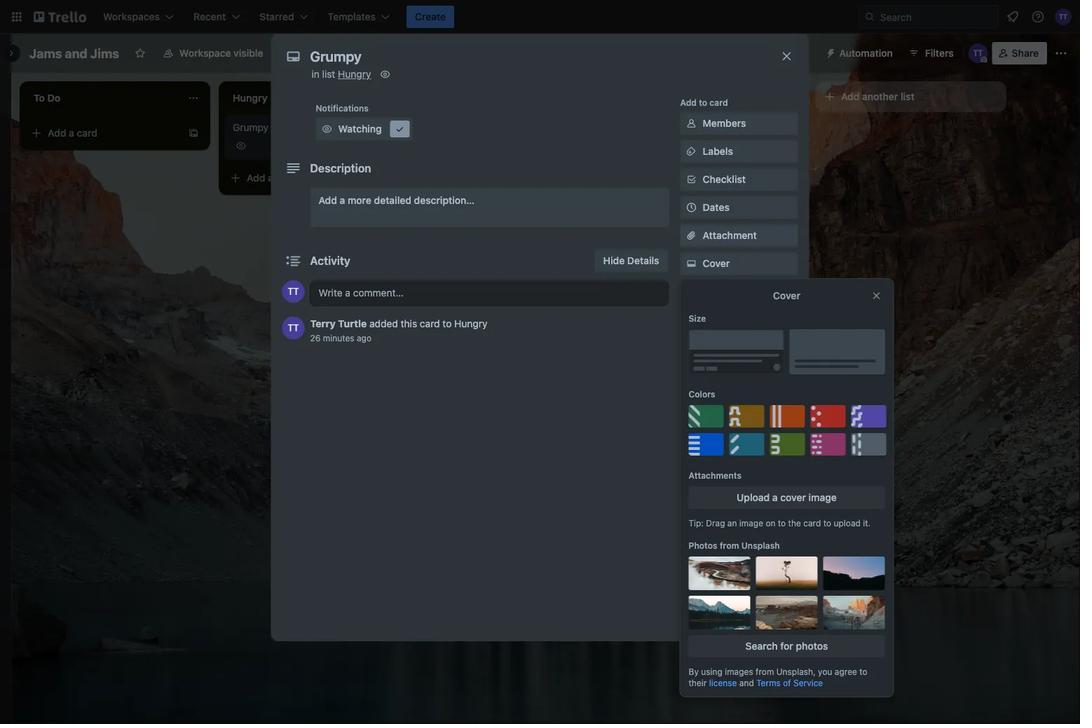 Task type: describe. For each thing, give the bounding box(es) containing it.
hide
[[603, 255, 625, 266]]

photos
[[689, 541, 718, 550]]

ups inside power-ups button
[[790, 47, 809, 59]]

members
[[703, 117, 746, 129]]

images
[[725, 667, 754, 677]]

unsplash
[[742, 541, 780, 550]]

to inside the by using images from unsplash, you agree to their
[[860, 667, 868, 677]]

automation inside button
[[840, 47, 893, 59]]

labels link
[[681, 140, 798, 163]]

sm image inside watching button
[[393, 122, 407, 136]]

upload
[[834, 518, 861, 528]]

sm image for automation
[[820, 42, 840, 62]]

1 vertical spatial ups
[[710, 322, 726, 332]]

notifications
[[316, 103, 369, 113]]

1 vertical spatial power-
[[681, 322, 710, 332]]

upload a cover image
[[737, 492, 837, 503]]

activity
[[310, 254, 351, 268]]

add power-ups
[[703, 342, 775, 353]]

idea
[[770, 399, 789, 411]]

grumpy
[[233, 122, 269, 133]]

primary element
[[0, 0, 1081, 34]]

ups inside add power-ups link
[[757, 342, 775, 353]]

add button button
[[681, 422, 798, 445]]

filters
[[925, 47, 954, 59]]

add another list button
[[816, 81, 1007, 112]]

detailed
[[374, 195, 412, 206]]

template
[[730, 540, 771, 551]]

0 horizontal spatial list
[[322, 68, 335, 80]]

1 vertical spatial cover
[[773, 290, 801, 302]]

1 create from template… image from the left
[[188, 128, 199, 139]]

photos from unsplash
[[689, 541, 780, 550]]

as
[[729, 399, 739, 411]]

move link
[[681, 478, 798, 501]]

search for photos button
[[689, 635, 885, 658]]

add a more detailed description… link
[[310, 188, 669, 227]]

2 vertical spatial power-
[[724, 342, 757, 353]]

size
[[689, 313, 706, 323]]

of
[[783, 678, 791, 688]]

mark
[[703, 399, 726, 411]]

agree
[[835, 667, 857, 677]]

unsplash,
[[777, 667, 816, 677]]

0 vertical spatial terry turtle (terryturtle) image
[[969, 43, 988, 63]]

jams and jims
[[29, 46, 119, 61]]

filters button
[[904, 42, 958, 65]]

hide details
[[603, 255, 659, 266]]

service
[[794, 678, 823, 688]]

dates
[[703, 202, 730, 213]]

workspace visible button
[[154, 42, 272, 65]]

1 vertical spatial share
[[703, 602, 730, 614]]

1 horizontal spatial add a card button
[[224, 167, 381, 189]]

make
[[703, 540, 728, 551]]

add a more detailed description…
[[319, 195, 475, 206]]

0 vertical spatial share button
[[993, 42, 1048, 65]]

create button
[[407, 6, 454, 28]]

sm image for make template
[[685, 539, 699, 553]]

watching button
[[316, 118, 413, 140]]

terry turtle (terryturtle) image inside the primary element
[[1055, 8, 1072, 25]]

board link
[[275, 42, 334, 65]]

upload a cover image button
[[689, 487, 885, 509]]

image for an
[[740, 518, 764, 528]]

2 horizontal spatial add a card
[[645, 127, 695, 139]]

sm image for watching
[[320, 122, 334, 136]]

0 horizontal spatial terry turtle (terryturtle) image
[[282, 317, 305, 339]]

from inside the by using images from unsplash, you agree to their
[[756, 667, 774, 677]]

power-ups inside power-ups button
[[758, 47, 809, 59]]

description
[[310, 162, 371, 175]]

it.
[[863, 518, 871, 528]]

list inside button
[[901, 91, 915, 102]]

power-ups button
[[729, 42, 817, 65]]

attachment button
[[681, 224, 798, 247]]

mark as good idea button
[[681, 394, 798, 417]]

add button
[[703, 427, 755, 439]]

0 notifications image
[[1005, 8, 1022, 25]]

search for photos
[[746, 641, 828, 652]]

to inside terry turtle added this card to hungry 26 minutes ago
[[443, 318, 452, 330]]

you
[[818, 667, 833, 677]]

workspace
[[179, 47, 231, 59]]

grumpy link
[[233, 121, 395, 135]]

to right on
[[778, 518, 786, 528]]

attachments
[[689, 471, 742, 480]]

sm image right hungry link
[[378, 67, 392, 81]]

details
[[627, 255, 659, 266]]

checklist link
[[681, 168, 798, 191]]

board
[[298, 47, 326, 59]]

archive
[[703, 574, 738, 585]]

1 vertical spatial power-ups
[[681, 322, 726, 332]]

mark as good idea
[[703, 399, 789, 411]]

26 minutes ago link
[[310, 333, 372, 343]]

an
[[728, 518, 737, 528]]

tip: drag an image on to the card to upload it.
[[689, 518, 871, 528]]

in list hungry
[[312, 68, 371, 80]]

dates button
[[681, 196, 798, 219]]

terry
[[310, 318, 336, 330]]

cover
[[781, 492, 806, 503]]

added
[[370, 318, 398, 330]]

customize views image
[[341, 46, 355, 60]]



Task type: locate. For each thing, give the bounding box(es) containing it.
0 horizontal spatial power-
[[681, 322, 710, 332]]

1 horizontal spatial automation
[[840, 47, 893, 59]]

a for 'add a more detailed description…' link
[[340, 195, 345, 206]]

sm image for cover
[[685, 257, 699, 271]]

automation up colors
[[681, 378, 728, 388]]

make template
[[703, 540, 771, 551]]

create
[[415, 11, 446, 22]]

1 horizontal spatial image
[[809, 492, 837, 503]]

card inside terry turtle added this card to hungry 26 minutes ago
[[420, 318, 440, 330]]

0 vertical spatial power-
[[758, 47, 790, 59]]

sm image
[[320, 122, 334, 136], [685, 172, 699, 187], [685, 257, 699, 271], [685, 482, 699, 496], [685, 510, 699, 524]]

0 horizontal spatial add a card
[[48, 127, 98, 139]]

sm image right watching
[[393, 122, 407, 136]]

2 create from template… image from the left
[[785, 128, 797, 139]]

1 vertical spatial list
[[901, 91, 915, 102]]

checklist
[[703, 174, 746, 185]]

the
[[789, 518, 801, 528]]

1 horizontal spatial terry turtle (terryturtle) image
[[969, 43, 988, 63]]

upload
[[737, 492, 770, 503]]

0 horizontal spatial from
[[720, 541, 740, 550]]

and left the 'jims'
[[65, 46, 87, 61]]

sm image left labels
[[685, 144, 699, 158]]

to left the upload
[[824, 518, 832, 528]]

image for cover
[[809, 492, 837, 503]]

make template link
[[681, 534, 798, 557]]

workspace visible
[[179, 47, 263, 59]]

1 vertical spatial image
[[740, 518, 764, 528]]

sm image down add to card
[[685, 116, 699, 130]]

this
[[401, 318, 417, 330]]

0 vertical spatial from
[[720, 541, 740, 550]]

image inside button
[[809, 492, 837, 503]]

0 vertical spatial and
[[65, 46, 87, 61]]

1 vertical spatial from
[[756, 667, 774, 677]]

show menu image
[[1055, 46, 1069, 60]]

another
[[863, 91, 898, 102]]

star or unstar board image
[[135, 48, 146, 59]]

1 vertical spatial terry turtle (terryturtle) image
[[282, 317, 305, 339]]

cover inside the cover link
[[703, 258, 730, 269]]

list right another
[[901, 91, 915, 102]]

a
[[69, 127, 74, 139], [666, 127, 672, 139], [268, 172, 273, 184], [340, 195, 345, 206], [773, 492, 778, 503]]

terry turtle added this card to hungry 26 minutes ago
[[310, 318, 488, 343]]

photos
[[796, 641, 828, 652]]

0 vertical spatial cover
[[703, 258, 730, 269]]

a for add a card button corresponding to second the create from template… image
[[666, 127, 672, 139]]

license link
[[709, 678, 737, 688]]

minutes
[[323, 333, 355, 343]]

search image
[[865, 11, 876, 22]]

button
[[724, 427, 755, 439]]

a for upload a cover image button
[[773, 492, 778, 503]]

jims
[[90, 46, 119, 61]]

1 horizontal spatial power-
[[724, 342, 757, 353]]

0 vertical spatial automation
[[840, 47, 893, 59]]

Board name text field
[[22, 42, 126, 65]]

0 horizontal spatial automation
[[681, 378, 728, 388]]

image right cover
[[809, 492, 837, 503]]

26
[[310, 333, 321, 343]]

more
[[348, 195, 372, 206]]

ups left automation button
[[790, 47, 809, 59]]

hungry
[[338, 68, 371, 80], [454, 318, 488, 330]]

sm image inside "copy" link
[[685, 510, 699, 524]]

None text field
[[303, 43, 766, 69]]

sm image down actions
[[685, 482, 699, 496]]

on
[[766, 518, 776, 528]]

sm image inside the members link
[[685, 116, 699, 130]]

0 horizontal spatial cover
[[703, 258, 730, 269]]

sm image right details
[[685, 257, 699, 271]]

sm image down tip:
[[685, 539, 699, 553]]

1 horizontal spatial create from template… image
[[785, 128, 797, 139]]

sm image inside make template link
[[685, 539, 699, 553]]

by using images from unsplash, you agree to their
[[689, 667, 868, 688]]

watching
[[338, 123, 382, 135]]

list
[[322, 68, 335, 80], [901, 91, 915, 102]]

image right an
[[740, 518, 764, 528]]

Write a comment text field
[[310, 280, 669, 306]]

copy link
[[681, 506, 798, 529]]

cover link
[[681, 252, 798, 275]]

power-
[[758, 47, 790, 59], [681, 322, 710, 332], [724, 342, 757, 353]]

license
[[709, 678, 737, 688]]

and for jams
[[65, 46, 87, 61]]

1 horizontal spatial ups
[[757, 342, 775, 353]]

share button
[[993, 42, 1048, 65], [681, 597, 798, 619]]

Search field
[[876, 6, 999, 27]]

2 horizontal spatial ups
[[790, 47, 809, 59]]

sm image for copy
[[685, 510, 699, 524]]

automation button
[[820, 42, 902, 65]]

terms of service link
[[757, 678, 823, 688]]

card
[[710, 97, 728, 107], [77, 127, 98, 139], [674, 127, 695, 139], [276, 172, 297, 184], [420, 318, 440, 330], [804, 518, 821, 528]]

power- inside button
[[758, 47, 790, 59]]

1 horizontal spatial and
[[740, 678, 754, 688]]

0 horizontal spatial terry turtle (terryturtle) image
[[282, 280, 305, 303]]

using
[[701, 667, 723, 677]]

search
[[746, 641, 778, 652]]

0 vertical spatial ups
[[790, 47, 809, 59]]

good
[[742, 399, 767, 411]]

sm image left 'archive'
[[685, 573, 699, 587]]

hungry down write a comment text box
[[454, 318, 488, 330]]

hungry down customize views icon
[[338, 68, 371, 80]]

0 vertical spatial list
[[322, 68, 335, 80]]

0 horizontal spatial create from template… image
[[188, 128, 199, 139]]

sm image
[[820, 42, 840, 62], [378, 67, 392, 81], [685, 116, 699, 130], [393, 122, 407, 136], [685, 144, 699, 158], [685, 539, 699, 553], [685, 573, 699, 587]]

sm image inside move link
[[685, 482, 699, 496]]

share button down archive link
[[681, 597, 798, 619]]

terry turtle (terryturtle) image left 26
[[282, 317, 305, 339]]

1 horizontal spatial share
[[1012, 47, 1039, 59]]

terry turtle (terryturtle) image
[[1055, 8, 1072, 25], [282, 280, 305, 303]]

1 vertical spatial share button
[[681, 597, 798, 619]]

sm image for checklist
[[685, 172, 699, 187]]

1 vertical spatial automation
[[681, 378, 728, 388]]

add
[[841, 91, 860, 102], [681, 97, 697, 107], [48, 127, 66, 139], [645, 127, 664, 139], [247, 172, 265, 184], [319, 195, 337, 206], [703, 342, 722, 353], [703, 427, 722, 439]]

jams
[[29, 46, 62, 61]]

sm image inside automation button
[[820, 42, 840, 62]]

0 vertical spatial terry turtle (terryturtle) image
[[1055, 8, 1072, 25]]

0 horizontal spatial and
[[65, 46, 87, 61]]

attachment
[[703, 230, 757, 241]]

a inside button
[[773, 492, 778, 503]]

sm image inside 'labels' link
[[685, 144, 699, 158]]

open information menu image
[[1031, 10, 1045, 24]]

1 horizontal spatial cover
[[773, 290, 801, 302]]

1 vertical spatial and
[[740, 678, 754, 688]]

and down images
[[740, 678, 754, 688]]

1 horizontal spatial list
[[901, 91, 915, 102]]

0 horizontal spatial share
[[703, 602, 730, 614]]

terry turtle (terryturtle) image right filters
[[969, 43, 988, 63]]

0 horizontal spatial hungry
[[338, 68, 371, 80]]

actions
[[681, 463, 712, 473]]

image
[[809, 492, 837, 503], [740, 518, 764, 528]]

sm image inside archive link
[[685, 573, 699, 587]]

0 vertical spatial image
[[809, 492, 837, 503]]

cover down the cover link on the top right of page
[[773, 290, 801, 302]]

license and terms of service
[[709, 678, 823, 688]]

0 horizontal spatial add a card button
[[25, 122, 182, 144]]

and for license
[[740, 678, 754, 688]]

ups right size
[[710, 322, 726, 332]]

add a card button
[[25, 122, 182, 144], [623, 122, 780, 144], [224, 167, 381, 189]]

terry turtle (terryturtle) image
[[969, 43, 988, 63], [282, 317, 305, 339]]

share down 'archive'
[[703, 602, 730, 614]]

0 horizontal spatial share button
[[681, 597, 798, 619]]

hide details link
[[595, 250, 668, 272]]

sm image for members
[[685, 116, 699, 130]]

sm image for labels
[[685, 144, 699, 158]]

sm image left copy
[[685, 510, 699, 524]]

share button down '0 notifications' icon
[[993, 42, 1048, 65]]

add a card button for 1st the create from template… image from left
[[25, 122, 182, 144]]

0 horizontal spatial power-ups
[[681, 322, 726, 332]]

0 vertical spatial power-ups
[[758, 47, 809, 59]]

1 horizontal spatial terry turtle (terryturtle) image
[[1055, 8, 1072, 25]]

members link
[[681, 112, 798, 135]]

labels
[[703, 145, 733, 157]]

list right in
[[322, 68, 335, 80]]

sm image right power-ups button
[[820, 42, 840, 62]]

sm image for archive
[[685, 573, 699, 587]]

1 horizontal spatial power-ups
[[758, 47, 809, 59]]

and inside 'board name' text field
[[65, 46, 87, 61]]

0 vertical spatial hungry
[[338, 68, 371, 80]]

sm image down notifications
[[320, 122, 334, 136]]

move
[[703, 483, 728, 495]]

cover down attachment
[[703, 258, 730, 269]]

for
[[781, 641, 794, 652]]

sm image inside checklist link
[[685, 172, 699, 187]]

their
[[689, 678, 707, 688]]

ago
[[357, 333, 372, 343]]

drag
[[706, 518, 725, 528]]

sm image inside the cover link
[[685, 257, 699, 271]]

add a card
[[48, 127, 98, 139], [645, 127, 695, 139], [247, 172, 297, 184]]

2 vertical spatial ups
[[757, 342, 775, 353]]

create from template… image up 'labels' link
[[785, 128, 797, 139]]

ups up good
[[757, 342, 775, 353]]

automation
[[840, 47, 893, 59], [681, 378, 728, 388]]

2 horizontal spatial add a card button
[[623, 122, 780, 144]]

colors
[[689, 389, 716, 399]]

1 horizontal spatial from
[[756, 667, 774, 677]]

1 vertical spatial terry turtle (terryturtle) image
[[282, 280, 305, 303]]

0 horizontal spatial ups
[[710, 322, 726, 332]]

to up members
[[699, 97, 708, 107]]

add another list
[[841, 91, 915, 102]]

create from template… image
[[188, 128, 199, 139], [785, 128, 797, 139]]

share left show menu icon
[[1012, 47, 1039, 59]]

in
[[312, 68, 320, 80]]

1 horizontal spatial share button
[[993, 42, 1048, 65]]

archive link
[[681, 569, 798, 591]]

1 horizontal spatial add a card
[[247, 172, 297, 184]]

automation down search icon
[[840, 47, 893, 59]]

to right agree
[[860, 667, 868, 677]]

1 horizontal spatial hungry
[[454, 318, 488, 330]]

and
[[65, 46, 87, 61], [740, 678, 754, 688]]

sm image inside watching button
[[320, 122, 334, 136]]

hungry inside terry turtle added this card to hungry 26 minutes ago
[[454, 318, 488, 330]]

sm image for move
[[685, 482, 699, 496]]

add a card button for second the create from template… image
[[623, 122, 780, 144]]

create from template… image left grumpy at the left top of the page
[[188, 128, 199, 139]]

turtle
[[338, 318, 367, 330]]

add to card
[[681, 97, 728, 107]]

0 vertical spatial share
[[1012, 47, 1039, 59]]

0 horizontal spatial image
[[740, 518, 764, 528]]

2 horizontal spatial power-
[[758, 47, 790, 59]]

sm image left checklist
[[685, 172, 699, 187]]

1 vertical spatial hungry
[[454, 318, 488, 330]]

switch to… image
[[10, 10, 24, 24]]

tip:
[[689, 518, 704, 528]]

to right 'this'
[[443, 318, 452, 330]]



Task type: vqa. For each thing, say whether or not it's contained in the screenshot.
the Watching
yes



